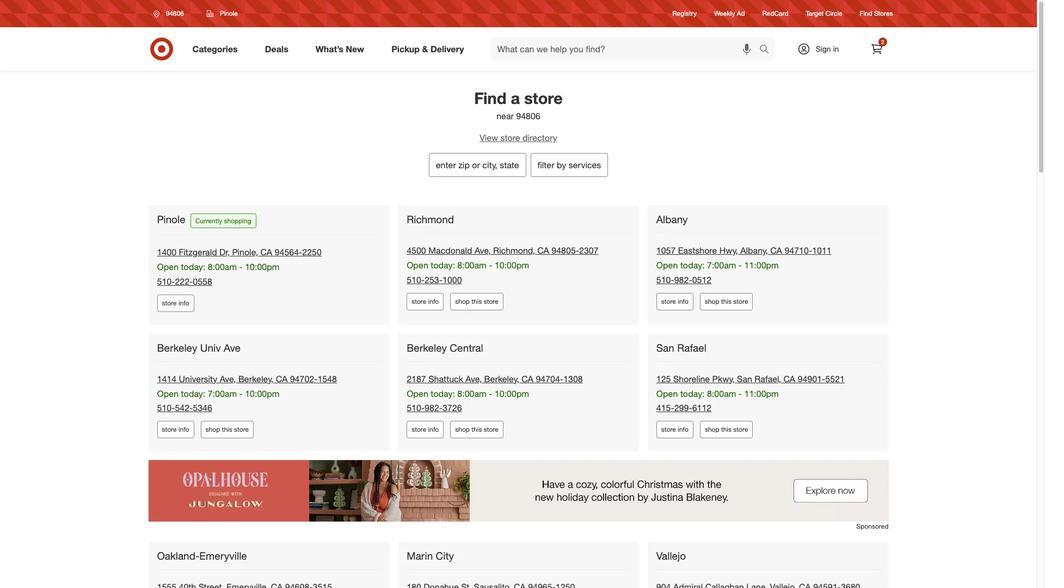 Task type: describe. For each thing, give the bounding box(es) containing it.
info for richmond
[[428, 297, 439, 305]]

weekly
[[715, 9, 735, 18]]

shop this store button for berkeley univ ave
[[201, 421, 254, 438]]

510- for berkeley univ ave
[[157, 403, 175, 414]]

ave, for richmond
[[475, 245, 491, 256]]

categories link
[[183, 37, 251, 61]]

open for berkeley univ ave
[[157, 388, 179, 399]]

enter
[[436, 159, 456, 170]]

open inside 125 shoreline pkwy, san rafael, ca 94901-5521 open today: 8:00am - 11:00pm 415-299-6112
[[657, 388, 678, 399]]

albany,
[[741, 245, 768, 256]]

store down 253-
[[412, 297, 427, 305]]

berkeley univ ave link
[[157, 341, 243, 354]]

ca for richmond
[[538, 245, 549, 256]]

store down 222-
[[162, 299, 177, 307]]

filter
[[538, 159, 555, 170]]

510-253-1000 link
[[407, 274, 462, 285]]

0558
[[193, 276, 212, 287]]

0512
[[693, 274, 712, 285]]

currently shopping
[[195, 217, 251, 225]]

rafael,
[[755, 373, 782, 384]]

1057 eastshore hwy, albany, ca 94710-1011 link
[[657, 245, 832, 256]]

store info for pinole
[[162, 299, 189, 307]]

store info link for albany
[[657, 293, 694, 310]]

shop this store button for richmond
[[451, 293, 504, 310]]

store info link for richmond
[[407, 293, 444, 310]]

find for stores
[[860, 9, 873, 18]]

125
[[657, 373, 671, 384]]

shop for berkeley central
[[455, 425, 470, 434]]

filter by services
[[538, 159, 601, 170]]

deals link
[[256, 37, 302, 61]]

berkeley univ ave
[[157, 341, 241, 354]]

8:00am for berkeley central
[[458, 388, 487, 399]]

&
[[422, 43, 428, 54]]

univ
[[200, 341, 221, 354]]

marin city
[[407, 550, 454, 562]]

today: for berkeley central
[[431, 388, 455, 399]]

shop this store for berkeley univ ave
[[206, 425, 249, 434]]

shop for berkeley univ ave
[[206, 425, 220, 434]]

university
[[179, 373, 217, 384]]

94806 inside find a store near 94806
[[516, 111, 541, 122]]

shattuck
[[429, 373, 463, 384]]

view
[[480, 132, 498, 143]]

store info for san rafael
[[662, 425, 689, 434]]

store info for berkeley central
[[412, 425, 439, 434]]

3726
[[443, 403, 462, 414]]

registry
[[673, 9, 697, 18]]

8:00am for richmond
[[458, 260, 487, 271]]

shop this store for berkeley central
[[455, 425, 499, 434]]

marin
[[407, 550, 433, 562]]

982- for berkeley central
[[425, 403, 443, 414]]

services
[[569, 159, 601, 170]]

94806 inside dropdown button
[[166, 9, 184, 17]]

store right view
[[501, 132, 520, 143]]

10:00pm for richmond
[[495, 260, 529, 271]]

albany
[[657, 213, 688, 225]]

today: for berkeley univ ave
[[181, 388, 205, 399]]

hwy,
[[720, 245, 738, 256]]

4500 macdonald ave, richmond, ca 94805-2307 link
[[407, 245, 599, 256]]

shop this store for richmond
[[455, 297, 499, 305]]

510-982-3726 link
[[407, 403, 462, 414]]

store info link for berkeley central
[[407, 421, 444, 438]]

2
[[882, 39, 885, 45]]

1000
[[443, 274, 462, 285]]

info for berkeley central
[[428, 425, 439, 434]]

8:00am for pinole
[[208, 261, 237, 272]]

ca for berkeley central
[[522, 373, 534, 384]]

542-
[[175, 403, 193, 414]]

open for berkeley central
[[407, 388, 428, 399]]

richmond link
[[407, 213, 456, 226]]

1 vertical spatial pinole
[[157, 213, 186, 225]]

berkeley central
[[407, 341, 483, 354]]

8:00am inside 125 shoreline pkwy, san rafael, ca 94901-5521 open today: 8:00am - 11:00pm 415-299-6112
[[707, 388, 737, 399]]

253-
[[425, 274, 443, 285]]

store info for albany
[[662, 297, 689, 305]]

in
[[833, 44, 839, 53]]

415-299-6112 link
[[657, 403, 712, 414]]

store info for richmond
[[412, 297, 439, 305]]

san rafael
[[657, 341, 707, 354]]

- for berkeley central
[[489, 388, 493, 399]]

redcard
[[763, 9, 789, 18]]

ave, for berkeley central
[[466, 373, 482, 384]]

- inside 125 shoreline pkwy, san rafael, ca 94901-5521 open today: 8:00am - 11:00pm 415-299-6112
[[739, 388, 742, 399]]

by
[[557, 159, 566, 170]]

1548
[[318, 373, 337, 384]]

510-982-0512 link
[[657, 274, 712, 285]]

find stores
[[860, 9, 893, 18]]

2250
[[302, 247, 322, 258]]

target circle
[[806, 9, 843, 18]]

2187 shattuck ave, berkeley, ca 94704-1308 open today: 8:00am - 10:00pm 510-982-3726
[[407, 373, 583, 414]]

fitzgerald
[[179, 247, 217, 258]]

open for pinole
[[157, 261, 179, 272]]

2187 shattuck ave, berkeley, ca 94704-1308 link
[[407, 373, 583, 384]]

berkeley for berkeley univ ave
[[157, 341, 197, 354]]

pinole,
[[232, 247, 258, 258]]

94564-
[[275, 247, 302, 258]]

today: inside 125 shoreline pkwy, san rafael, ca 94901-5521 open today: 8:00am - 11:00pm 415-299-6112
[[681, 388, 705, 399]]

ca for berkeley univ ave
[[276, 373, 288, 384]]

shopping
[[224, 217, 251, 225]]

ave
[[224, 341, 241, 354]]

store down 1414 university ave, berkeley, ca 94702-1548 open today: 7:00am - 10:00pm 510-542-5346 on the left bottom of the page
[[234, 425, 249, 434]]

94704-
[[536, 373, 564, 384]]

find stores link
[[860, 9, 893, 18]]

94806 button
[[146, 4, 195, 23]]

weekly ad link
[[715, 9, 745, 18]]

94710-
[[785, 245, 813, 256]]

richmond,
[[493, 245, 535, 256]]

pickup
[[392, 43, 420, 54]]

vallejo link
[[657, 550, 688, 563]]

categories
[[193, 43, 238, 54]]

94805-
[[552, 245, 579, 256]]

deals
[[265, 43, 288, 54]]

this for berkeley central
[[472, 425, 482, 434]]

store info link for berkeley univ ave
[[157, 421, 194, 438]]

oakland-
[[157, 550, 200, 562]]

directory
[[523, 132, 558, 143]]

ca for pinole
[[261, 247, 272, 258]]

san rafael link
[[657, 341, 709, 354]]

ad
[[737, 9, 745, 18]]

shop this store for san rafael
[[705, 425, 749, 434]]

- for richmond
[[489, 260, 493, 271]]

sponsored
[[857, 522, 889, 531]]

store down 2187 shattuck ave, berkeley, ca 94704-1308 open today: 8:00am - 10:00pm 510-982-3726
[[484, 425, 499, 434]]

info for pinole
[[179, 299, 189, 307]]

target circle link
[[806, 9, 843, 18]]

store down 125 shoreline pkwy, san rafael, ca 94901-5521 open today: 8:00am - 11:00pm 415-299-6112
[[734, 425, 749, 434]]

299-
[[675, 403, 693, 414]]

1011
[[813, 245, 832, 256]]



Task type: locate. For each thing, give the bounding box(es) containing it.
1 horizontal spatial 982-
[[675, 274, 693, 285]]

today: inside 2187 shattuck ave, berkeley, ca 94704-1308 open today: 8:00am - 10:00pm 510-982-3726
[[431, 388, 455, 399]]

7:00am for albany
[[707, 260, 737, 271]]

1 vertical spatial 94806
[[516, 111, 541, 122]]

berkeley, left the 94704-
[[484, 373, 519, 384]]

this down 4500 macdonald ave, richmond, ca 94805-2307 open today: 8:00am - 10:00pm 510-253-1000 at the top of page
[[472, 297, 482, 305]]

1414
[[157, 373, 176, 384]]

1414 university ave, berkeley, ca 94702-1548 open today: 7:00am - 10:00pm 510-542-5346
[[157, 373, 337, 414]]

- inside 4500 macdonald ave, richmond, ca 94805-2307 open today: 8:00am - 10:00pm 510-253-1000
[[489, 260, 493, 271]]

- for pinole
[[239, 261, 243, 272]]

shop this store button for berkeley central
[[451, 421, 504, 438]]

ave, for berkeley univ ave
[[220, 373, 236, 384]]

store info link down 222-
[[157, 294, 194, 312]]

2 berkeley from the left
[[407, 341, 447, 354]]

94702-
[[290, 373, 318, 384]]

pinole inside pinole "dropdown button"
[[220, 9, 238, 17]]

10:00pm inside 1400 fitzgerald dr, pinole, ca 94564-2250 open today: 8:00am - 10:00pm 510-222-0558
[[245, 261, 280, 272]]

berkeley, for berkeley central
[[484, 373, 519, 384]]

510- for berkeley central
[[407, 403, 425, 414]]

berkeley, for berkeley univ ave
[[238, 373, 273, 384]]

510- inside 1400 fitzgerald dr, pinole, ca 94564-2250 open today: 8:00am - 10:00pm 510-222-0558
[[157, 276, 175, 287]]

info down 222-
[[179, 299, 189, 307]]

store info link down 253-
[[407, 293, 444, 310]]

rafael
[[678, 341, 707, 354]]

0 vertical spatial pinole
[[220, 9, 238, 17]]

- down 125 shoreline pkwy, san rafael, ca 94901-5521 link
[[739, 388, 742, 399]]

berkeley up 2187
[[407, 341, 447, 354]]

store down the 415-
[[662, 425, 676, 434]]

today: inside 1057 eastshore hwy, albany, ca 94710-1011 open today: 7:00am - 11:00pm 510-982-0512
[[681, 260, 705, 271]]

what's new
[[316, 43, 364, 54]]

ca for albany
[[771, 245, 783, 256]]

ca inside 1057 eastshore hwy, albany, ca 94710-1011 open today: 7:00am - 11:00pm 510-982-0512
[[771, 245, 783, 256]]

store info link down 542-
[[157, 421, 194, 438]]

- down 1414 university ave, berkeley, ca 94702-1548 link
[[239, 388, 243, 399]]

this for san rafael
[[722, 425, 732, 434]]

view store directory
[[480, 132, 558, 143]]

store info link for pinole
[[157, 294, 194, 312]]

8:00am down pkwy,
[[707, 388, 737, 399]]

- down 1057 eastshore hwy, albany, ca 94710-1011 link
[[739, 260, 742, 271]]

What can we help you find? suggestions appear below search field
[[491, 37, 762, 61]]

510-222-0558 link
[[157, 276, 212, 287]]

10:00pm inside 4500 macdonald ave, richmond, ca 94805-2307 open today: 8:00am - 10:00pm 510-253-1000
[[495, 260, 529, 271]]

11:00pm inside 1057 eastshore hwy, albany, ca 94710-1011 open today: 7:00am - 11:00pm 510-982-0512
[[745, 260, 779, 271]]

0 vertical spatial 11:00pm
[[745, 260, 779, 271]]

ca right albany,
[[771, 245, 783, 256]]

today: for richmond
[[431, 260, 455, 271]]

0 horizontal spatial san
[[657, 341, 675, 354]]

san left rafael
[[657, 341, 675, 354]]

94806 down a
[[516, 111, 541, 122]]

1 11:00pm from the top
[[745, 260, 779, 271]]

shop this store button for san rafael
[[700, 421, 753, 438]]

1057
[[657, 245, 676, 256]]

pickup & delivery link
[[382, 37, 478, 61]]

shop down 3726
[[455, 425, 470, 434]]

ca left 94805- at right
[[538, 245, 549, 256]]

pinole button
[[200, 4, 245, 23]]

510- down 1057
[[657, 274, 675, 285]]

enter zip or city, state
[[436, 159, 519, 170]]

store info down 299-
[[662, 425, 689, 434]]

0 vertical spatial find
[[860, 9, 873, 18]]

- down 1400 fitzgerald dr, pinole, ca 94564-2250 link in the top left of the page
[[239, 261, 243, 272]]

10:00pm for pinole
[[245, 261, 280, 272]]

11:00pm
[[745, 260, 779, 271], [745, 388, 779, 399]]

info for san rafael
[[678, 425, 689, 434]]

- inside 2187 shattuck ave, berkeley, ca 94704-1308 open today: 8:00am - 10:00pm 510-982-3726
[[489, 388, 493, 399]]

1400 fitzgerald dr, pinole, ca 94564-2250 open today: 8:00am - 10:00pm 510-222-0558
[[157, 247, 322, 287]]

shop this store down 6112
[[705, 425, 749, 434]]

info down 510-982-3726 link
[[428, 425, 439, 434]]

4500 macdonald ave, richmond, ca 94805-2307 open today: 8:00am - 10:00pm 510-253-1000
[[407, 245, 599, 285]]

8:00am up 3726
[[458, 388, 487, 399]]

1 berkeley from the left
[[157, 341, 197, 354]]

1 horizontal spatial berkeley
[[407, 341, 447, 354]]

info for albany
[[678, 297, 689, 305]]

shop this store button down 1000
[[451, 293, 504, 310]]

today: down eastshore
[[681, 260, 705, 271]]

1 vertical spatial san
[[737, 373, 753, 384]]

510-542-5346 link
[[157, 403, 212, 414]]

central
[[450, 341, 483, 354]]

open for albany
[[657, 260, 678, 271]]

store info link down the 510-982-0512 link
[[657, 293, 694, 310]]

open inside 1057 eastshore hwy, albany, ca 94710-1011 open today: 7:00am - 11:00pm 510-982-0512
[[657, 260, 678, 271]]

store info down 510-982-3726 link
[[412, 425, 439, 434]]

982- for albany
[[675, 274, 693, 285]]

510-
[[407, 274, 425, 285], [657, 274, 675, 285], [157, 276, 175, 287], [157, 403, 175, 414], [407, 403, 425, 414]]

registry link
[[673, 9, 697, 18]]

store info link down 510-982-3726 link
[[407, 421, 444, 438]]

- down 4500 macdonald ave, richmond, ca 94805-2307 link at the top of the page
[[489, 260, 493, 271]]

enter zip or city, state button
[[429, 153, 526, 177]]

this down 1057 eastshore hwy, albany, ca 94710-1011 open today: 7:00am - 11:00pm 510-982-0512 at the top of the page
[[722, 297, 732, 305]]

6112
[[693, 403, 712, 414]]

redcard link
[[763, 9, 789, 18]]

510- down 1400
[[157, 276, 175, 287]]

berkeley, down ave
[[238, 373, 273, 384]]

ave, right shattuck
[[466, 373, 482, 384]]

415-
[[657, 403, 675, 414]]

search
[[755, 44, 781, 55]]

10:00pm down richmond,
[[495, 260, 529, 271]]

pinole up 1400
[[157, 213, 186, 225]]

find inside find a store near 94806
[[474, 88, 507, 108]]

search button
[[755, 37, 781, 63]]

10:00pm down 2187 shattuck ave, berkeley, ca 94704-1308 link
[[495, 388, 529, 399]]

shop this store button down 5346
[[201, 421, 254, 438]]

0 vertical spatial 7:00am
[[707, 260, 737, 271]]

info for berkeley univ ave
[[179, 425, 189, 434]]

open down 1400
[[157, 261, 179, 272]]

1 berkeley, from the left
[[238, 373, 273, 384]]

- inside 1414 university ave, berkeley, ca 94702-1548 open today: 7:00am - 10:00pm 510-542-5346
[[239, 388, 243, 399]]

shop this store
[[455, 297, 499, 305], [705, 297, 749, 305], [206, 425, 249, 434], [455, 425, 499, 434], [705, 425, 749, 434]]

510- down 1414
[[157, 403, 175, 414]]

510- inside 4500 macdonald ave, richmond, ca 94805-2307 open today: 8:00am - 10:00pm 510-253-1000
[[407, 274, 425, 285]]

1 vertical spatial 11:00pm
[[745, 388, 779, 399]]

berkeley, inside 2187 shattuck ave, berkeley, ca 94704-1308 open today: 8:00am - 10:00pm 510-982-3726
[[484, 373, 519, 384]]

1 vertical spatial 7:00am
[[208, 388, 237, 399]]

10:00pm inside 1414 university ave, berkeley, ca 94702-1548 open today: 7:00am - 10:00pm 510-542-5346
[[245, 388, 280, 399]]

ca right rafael,
[[784, 373, 796, 384]]

11:00pm inside 125 shoreline pkwy, san rafael, ca 94901-5521 open today: 8:00am - 11:00pm 415-299-6112
[[745, 388, 779, 399]]

store info down 222-
[[162, 299, 189, 307]]

store
[[525, 88, 563, 108], [501, 132, 520, 143], [412, 297, 427, 305], [484, 297, 499, 305], [662, 297, 676, 305], [734, 297, 749, 305], [162, 299, 177, 307], [162, 425, 177, 434], [234, 425, 249, 434], [412, 425, 427, 434], [484, 425, 499, 434], [662, 425, 676, 434], [734, 425, 749, 434]]

find
[[860, 9, 873, 18], [474, 88, 507, 108]]

shop down 1000
[[455, 297, 470, 305]]

10:00pm inside 2187 shattuck ave, berkeley, ca 94704-1308 open today: 8:00am - 10:00pm 510-982-3726
[[495, 388, 529, 399]]

10:00pm for berkeley univ ave
[[245, 388, 280, 399]]

today: inside 4500 macdonald ave, richmond, ca 94805-2307 open today: 8:00am - 10:00pm 510-253-1000
[[431, 260, 455, 271]]

2 berkeley, from the left
[[484, 373, 519, 384]]

open inside 2187 shattuck ave, berkeley, ca 94704-1308 open today: 8:00am - 10:00pm 510-982-3726
[[407, 388, 428, 399]]

info down 542-
[[179, 425, 189, 434]]

ave, inside 2187 shattuck ave, berkeley, ca 94704-1308 open today: 8:00am - 10:00pm 510-982-3726
[[466, 373, 482, 384]]

1 vertical spatial 982-
[[425, 403, 443, 414]]

stores
[[875, 9, 893, 18]]

510- down 4500
[[407, 274, 425, 285]]

0 vertical spatial san
[[657, 341, 675, 354]]

this for richmond
[[472, 297, 482, 305]]

find left the stores
[[860, 9, 873, 18]]

982- inside 1057 eastshore hwy, albany, ca 94710-1011 open today: 7:00am - 11:00pm 510-982-0512
[[675, 274, 693, 285]]

store info link down 299-
[[657, 421, 694, 438]]

8:00am down dr,
[[208, 261, 237, 272]]

store info down 542-
[[162, 425, 189, 434]]

ave, inside 4500 macdonald ave, richmond, ca 94805-2307 open today: 8:00am - 10:00pm 510-253-1000
[[475, 245, 491, 256]]

shop
[[455, 297, 470, 305], [705, 297, 720, 305], [206, 425, 220, 434], [455, 425, 470, 434], [705, 425, 720, 434]]

shoreline
[[674, 373, 710, 384]]

this down 125 shoreline pkwy, san rafael, ca 94901-5521 open today: 8:00am - 11:00pm 415-299-6112
[[722, 425, 732, 434]]

open inside 1400 fitzgerald dr, pinole, ca 94564-2250 open today: 8:00am - 10:00pm 510-222-0558
[[157, 261, 179, 272]]

find a store near 94806
[[474, 88, 563, 122]]

store down the 510-982-0512 link
[[662, 297, 676, 305]]

-
[[489, 260, 493, 271], [739, 260, 742, 271], [239, 261, 243, 272], [239, 388, 243, 399], [489, 388, 493, 399], [739, 388, 742, 399]]

shop for richmond
[[455, 297, 470, 305]]

0 horizontal spatial 982-
[[425, 403, 443, 414]]

sign
[[816, 44, 831, 53]]

today: down "university"
[[181, 388, 205, 399]]

open down 1414
[[157, 388, 179, 399]]

shop down 5346
[[206, 425, 220, 434]]

albany link
[[657, 213, 690, 226]]

0 horizontal spatial berkeley
[[157, 341, 197, 354]]

berkeley up 1414
[[157, 341, 197, 354]]

510- for albany
[[657, 274, 675, 285]]

find up near
[[474, 88, 507, 108]]

san inside 125 shoreline pkwy, san rafael, ca 94901-5521 open today: 8:00am - 11:00pm 415-299-6112
[[737, 373, 753, 384]]

7:00am inside 1057 eastshore hwy, albany, ca 94710-1011 open today: 7:00am - 11:00pm 510-982-0512
[[707, 260, 737, 271]]

store info for berkeley univ ave
[[162, 425, 189, 434]]

ca inside 1400 fitzgerald dr, pinole, ca 94564-2250 open today: 8:00am - 10:00pm 510-222-0558
[[261, 247, 272, 258]]

0 vertical spatial 94806
[[166, 9, 184, 17]]

2 link
[[865, 37, 889, 61]]

222-
[[175, 276, 193, 287]]

today: down fitzgerald
[[181, 261, 205, 272]]

shop for san rafael
[[705, 425, 720, 434]]

982- down shattuck
[[425, 403, 443, 414]]

10:00pm down pinole,
[[245, 261, 280, 272]]

pinole up categories link
[[220, 9, 238, 17]]

open inside 4500 macdonald ave, richmond, ca 94805-2307 open today: 8:00am - 10:00pm 510-253-1000
[[407, 260, 428, 271]]

store inside find a store near 94806
[[525, 88, 563, 108]]

125 shoreline pkwy, san rafael, ca 94901-5521 open today: 8:00am - 11:00pm 415-299-6112
[[657, 373, 845, 414]]

delivery
[[431, 43, 464, 54]]

1414 university ave, berkeley, ca 94702-1548 link
[[157, 373, 337, 384]]

view store directory link
[[138, 132, 900, 144]]

store down 4500 macdonald ave, richmond, ca 94805-2307 open today: 8:00am - 10:00pm 510-253-1000 at the top of page
[[484, 297, 499, 305]]

1 vertical spatial find
[[474, 88, 507, 108]]

shop this store button down 6112
[[700, 421, 753, 438]]

store info link for san rafael
[[657, 421, 694, 438]]

berkeley,
[[238, 373, 273, 384], [484, 373, 519, 384]]

a
[[511, 88, 520, 108]]

510- for pinole
[[157, 276, 175, 287]]

982- down eastshore
[[675, 274, 693, 285]]

open up the 415-
[[657, 388, 678, 399]]

store right a
[[525, 88, 563, 108]]

94806
[[166, 9, 184, 17], [516, 111, 541, 122]]

what's
[[316, 43, 344, 54]]

0 horizontal spatial 7:00am
[[208, 388, 237, 399]]

open down 2187
[[407, 388, 428, 399]]

1 horizontal spatial 94806
[[516, 111, 541, 122]]

10:00pm for berkeley central
[[495, 388, 529, 399]]

store info down the 510-982-0512 link
[[662, 297, 689, 305]]

richmond
[[407, 213, 454, 225]]

vallejo
[[657, 550, 686, 562]]

san right pkwy,
[[737, 373, 753, 384]]

ave, left richmond,
[[475, 245, 491, 256]]

2307
[[579, 245, 599, 256]]

berkeley for berkeley central
[[407, 341, 447, 354]]

7:00am up 5346
[[208, 388, 237, 399]]

0 horizontal spatial find
[[474, 88, 507, 108]]

shop this store button for albany
[[700, 293, 753, 310]]

ca inside 2187 shattuck ave, berkeley, ca 94704-1308 open today: 8:00am - 10:00pm 510-982-3726
[[522, 373, 534, 384]]

11:00pm down rafael,
[[745, 388, 779, 399]]

ave, right "university"
[[220, 373, 236, 384]]

- for berkeley univ ave
[[239, 388, 243, 399]]

open down 4500
[[407, 260, 428, 271]]

open inside 1414 university ave, berkeley, ca 94702-1548 open today: 7:00am - 10:00pm 510-542-5346
[[157, 388, 179, 399]]

0 horizontal spatial berkeley,
[[238, 373, 273, 384]]

7:00am down hwy, on the right top
[[707, 260, 737, 271]]

7:00am for berkeley univ ave
[[208, 388, 237, 399]]

city
[[436, 550, 454, 562]]

shop this store down 3726
[[455, 425, 499, 434]]

94901-
[[798, 373, 826, 384]]

ca left the 94704-
[[522, 373, 534, 384]]

510- inside 2187 shattuck ave, berkeley, ca 94704-1308 open today: 8:00am - 10:00pm 510-982-3726
[[407, 403, 425, 414]]

today: down macdonald
[[431, 260, 455, 271]]

- down 2187 shattuck ave, berkeley, ca 94704-1308 link
[[489, 388, 493, 399]]

0 vertical spatial 982-
[[675, 274, 693, 285]]

open for richmond
[[407, 260, 428, 271]]

ca inside 125 shoreline pkwy, san rafael, ca 94901-5521 open today: 8:00am - 11:00pm 415-299-6112
[[784, 373, 796, 384]]

0 horizontal spatial pinole
[[157, 213, 186, 225]]

new
[[346, 43, 364, 54]]

store info down 253-
[[412, 297, 439, 305]]

1 horizontal spatial berkeley,
[[484, 373, 519, 384]]

- inside 1400 fitzgerald dr, pinole, ca 94564-2250 open today: 8:00am - 10:00pm 510-222-0558
[[239, 261, 243, 272]]

10:00pm down 1414 university ave, berkeley, ca 94702-1548 link
[[245, 388, 280, 399]]

today:
[[431, 260, 455, 271], [681, 260, 705, 271], [181, 261, 205, 272], [181, 388, 205, 399], [431, 388, 455, 399], [681, 388, 705, 399]]

1400
[[157, 247, 176, 258]]

find for a
[[474, 88, 507, 108]]

this down 2187 shattuck ave, berkeley, ca 94704-1308 open today: 8:00am - 10:00pm 510-982-3726
[[472, 425, 482, 434]]

ca inside 1414 university ave, berkeley, ca 94702-1548 open today: 7:00am - 10:00pm 510-542-5346
[[276, 373, 288, 384]]

shop this store button down 3726
[[451, 421, 504, 438]]

pinole
[[220, 9, 238, 17], [157, 213, 186, 225]]

- inside 1057 eastshore hwy, albany, ca 94710-1011 open today: 7:00am - 11:00pm 510-982-0512
[[739, 260, 742, 271]]

today: inside 1414 university ave, berkeley, ca 94702-1548 open today: 7:00am - 10:00pm 510-542-5346
[[181, 388, 205, 399]]

510- inside 1057 eastshore hwy, albany, ca 94710-1011 open today: 7:00am - 11:00pm 510-982-0512
[[657, 274, 675, 285]]

1400 fitzgerald dr, pinole, ca 94564-2250 link
[[157, 247, 322, 258]]

this for albany
[[722, 297, 732, 305]]

info down 253-
[[428, 297, 439, 305]]

shop this store for albany
[[705, 297, 749, 305]]

ca inside 4500 macdonald ave, richmond, ca 94805-2307 open today: 8:00am - 10:00pm 510-253-1000
[[538, 245, 549, 256]]

8:00am inside 2187 shattuck ave, berkeley, ca 94704-1308 open today: 8:00am - 10:00pm 510-982-3726
[[458, 388, 487, 399]]

marin city link
[[407, 550, 456, 563]]

shop this store down 0512
[[705, 297, 749, 305]]

zip
[[459, 159, 470, 170]]

1 horizontal spatial pinole
[[220, 9, 238, 17]]

today: for albany
[[681, 260, 705, 271]]

berkeley
[[157, 341, 197, 354], [407, 341, 447, 354]]

store down 510-982-3726 link
[[412, 425, 427, 434]]

sign in link
[[788, 37, 856, 61]]

1 horizontal spatial 7:00am
[[707, 260, 737, 271]]

open down 1057
[[657, 260, 678, 271]]

today: inside 1400 fitzgerald dr, pinole, ca 94564-2250 open today: 8:00am - 10:00pm 510-222-0558
[[181, 261, 205, 272]]

macdonald
[[429, 245, 472, 256]]

emeryville
[[199, 550, 247, 562]]

ca right pinole,
[[261, 247, 272, 258]]

shop this store down 1000
[[455, 297, 499, 305]]

2 11:00pm from the top
[[745, 388, 779, 399]]

today: down shattuck
[[431, 388, 455, 399]]

510- inside 1414 university ave, berkeley, ca 94702-1548 open today: 7:00am - 10:00pm 510-542-5346
[[157, 403, 175, 414]]

125 shoreline pkwy, san rafael, ca 94901-5521 link
[[657, 373, 845, 384]]

advertisement region
[[148, 460, 889, 522]]

1 horizontal spatial find
[[860, 9, 873, 18]]

11:00pm down albany,
[[745, 260, 779, 271]]

store down 1057 eastshore hwy, albany, ca 94710-1011 open today: 7:00am - 11:00pm 510-982-0512 at the top of the page
[[734, 297, 749, 305]]

ave, inside 1414 university ave, berkeley, ca 94702-1548 open today: 7:00am - 10:00pm 510-542-5346
[[220, 373, 236, 384]]

this for berkeley univ ave
[[222, 425, 232, 434]]

san
[[657, 341, 675, 354], [737, 373, 753, 384]]

7:00am
[[707, 260, 737, 271], [208, 388, 237, 399]]

982- inside 2187 shattuck ave, berkeley, ca 94704-1308 open today: 8:00am - 10:00pm 510-982-3726
[[425, 403, 443, 414]]

ca left 94702-
[[276, 373, 288, 384]]

shop for albany
[[705, 297, 720, 305]]

store down 542-
[[162, 425, 177, 434]]

94806 left pinole "dropdown button"
[[166, 9, 184, 17]]

today: for pinole
[[181, 261, 205, 272]]

8:00am inside 4500 macdonald ave, richmond, ca 94805-2307 open today: 8:00am - 10:00pm 510-253-1000
[[458, 260, 487, 271]]

or
[[472, 159, 480, 170]]

8:00am inside 1400 fitzgerald dr, pinole, ca 94564-2250 open today: 8:00am - 10:00pm 510-222-0558
[[208, 261, 237, 272]]

oakland-emeryville link
[[157, 550, 249, 563]]

7:00am inside 1414 university ave, berkeley, ca 94702-1548 open today: 7:00am - 10:00pm 510-542-5346
[[208, 388, 237, 399]]

0 horizontal spatial 94806
[[166, 9, 184, 17]]

today: down shoreline at the right bottom of page
[[681, 388, 705, 399]]

shop this store down 5346
[[206, 425, 249, 434]]

1 horizontal spatial san
[[737, 373, 753, 384]]

oakland-emeryville
[[157, 550, 247, 562]]

510- for richmond
[[407, 274, 425, 285]]

shop down 6112
[[705, 425, 720, 434]]

berkeley, inside 1414 university ave, berkeley, ca 94702-1548 open today: 7:00am - 10:00pm 510-542-5346
[[238, 373, 273, 384]]

- for albany
[[739, 260, 742, 271]]



Task type: vqa. For each thing, say whether or not it's contained in the screenshot.
the on
no



